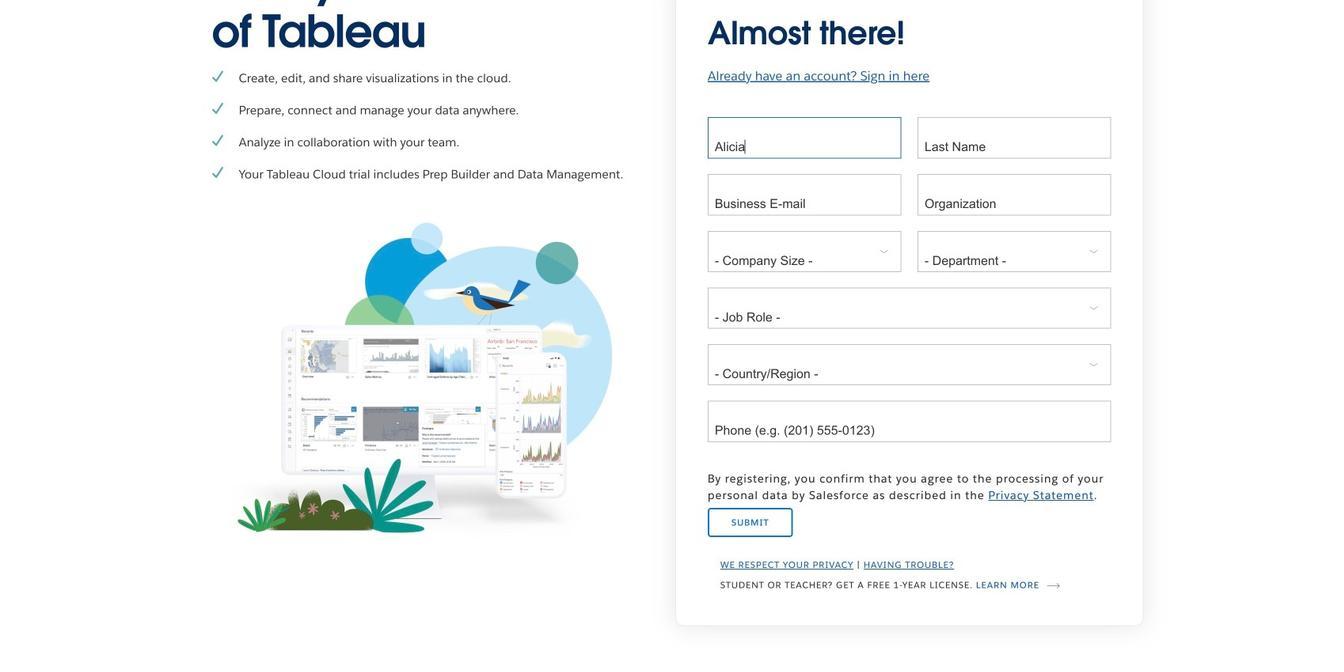 Task type: describe. For each thing, give the bounding box(es) containing it.
Phone (e.g. (201) 555-0123) telephone field
[[708, 401, 1112, 443]]

First Name text field
[[708, 117, 902, 159]]

Business E-mail email field
[[708, 174, 902, 216]]



Task type: locate. For each thing, give the bounding box(es) containing it.
None submit
[[708, 509, 793, 538]]

Organization text field
[[918, 174, 1112, 216]]

Last Name text field
[[918, 117, 1112, 159]]



Task type: vqa. For each thing, say whether or not it's contained in the screenshot.
is to the right
no



